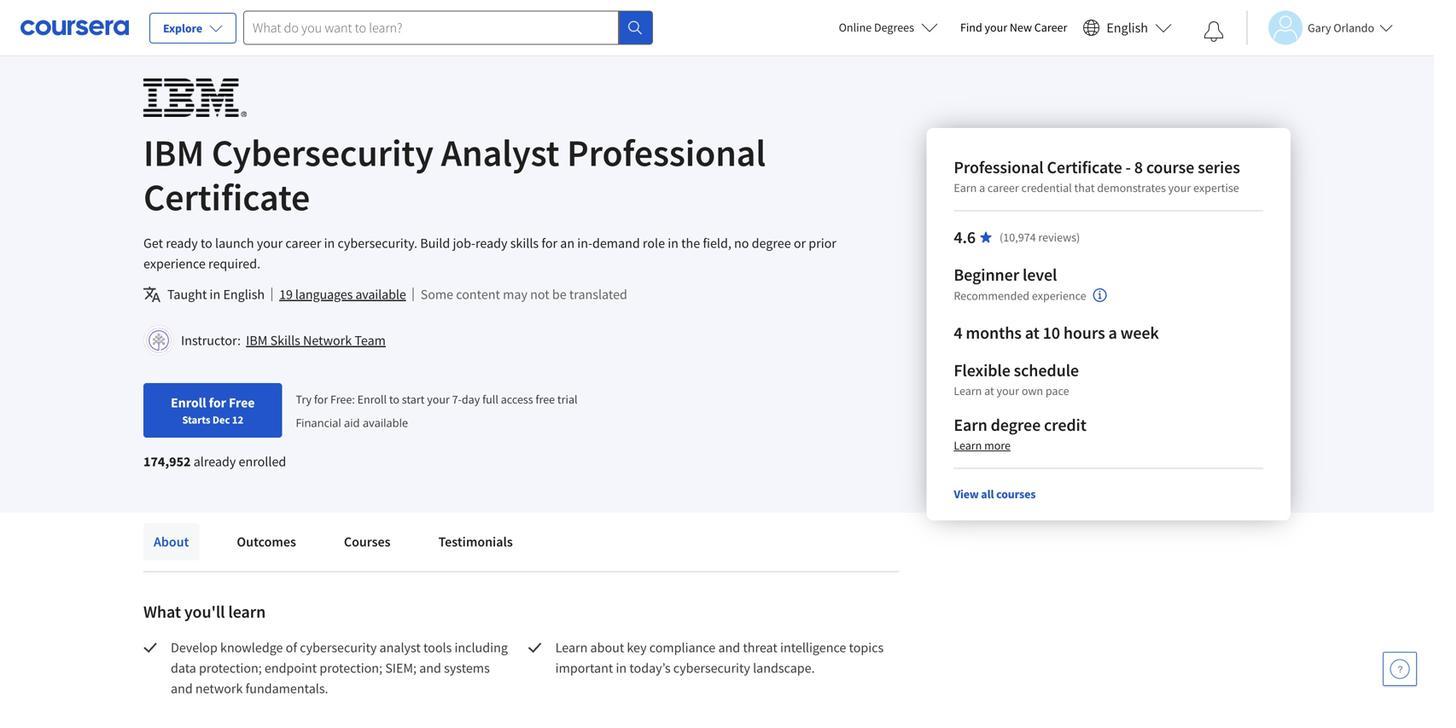 Task type: describe. For each thing, give the bounding box(es) containing it.
1 vertical spatial experience
[[1032, 288, 1087, 304]]

topics
[[849, 640, 884, 657]]

credit
[[1045, 415, 1087, 436]]

career inside professional certificate - 8 course series earn a career credential that demonstrates your expertise
[[988, 180, 1020, 196]]

ibm skills network team image
[[146, 328, 172, 354]]

translated
[[570, 286, 628, 303]]

already
[[194, 454, 236, 471]]

fundamentals.
[[246, 681, 328, 698]]

for inside get ready to launch your career in cybersecurity. build job-ready skills for an in-demand role in the field, no degree or prior experience required.
[[542, 235, 558, 252]]

cybersecurity inside the "develop knowledge of cybersecurity analyst tools including data protection; endpoint protection; siem; and systems and network fundamentals."
[[300, 640, 377, 657]]

key
[[627, 640, 647, 657]]

learn inside learn about key compliance and threat intelligence topics important in today's cybersecurity landscape.
[[556, 640, 588, 657]]

(10,974
[[1000, 230, 1037, 245]]

free:
[[331, 392, 355, 407]]

threat
[[743, 640, 778, 657]]

about
[[591, 640, 625, 657]]

your inside flexible schedule learn at your own pace
[[997, 383, 1020, 399]]

try
[[296, 392, 312, 407]]

professional inside professional certificate - 8 course series earn a career credential that demonstrates your expertise
[[954, 157, 1044, 178]]

that
[[1075, 180, 1095, 196]]

online degrees
[[839, 20, 915, 35]]

instructor:
[[181, 332, 241, 349]]

ibm cybersecurity analyst professional certificate
[[143, 129, 766, 221]]

degree inside get ready to launch your career in cybersecurity. build job-ready skills for an in-demand role in the field, no degree or prior experience required.
[[752, 235, 791, 252]]

siem;
[[385, 660, 417, 677]]

learn inside earn degree credit learn more
[[954, 438, 982, 454]]

in left cybersecurity.
[[324, 235, 335, 252]]

view
[[954, 487, 979, 502]]

field,
[[703, 235, 732, 252]]

english inside english button
[[1107, 19, 1149, 36]]

degree inside earn degree credit learn more
[[991, 415, 1041, 436]]

role
[[643, 235, 665, 252]]

courses
[[344, 534, 391, 551]]

no
[[735, 235, 749, 252]]

credential
[[1022, 180, 1073, 196]]

testimonials
[[439, 534, 513, 551]]

demand
[[593, 235, 640, 252]]

beginner level
[[954, 264, 1058, 286]]

enroll for free starts dec 12
[[171, 395, 255, 427]]

gary
[[1308, 20, 1332, 35]]

coursera image
[[20, 14, 129, 41]]

taught in english
[[167, 286, 265, 303]]

in-
[[578, 235, 593, 252]]

cybersecurity.
[[338, 235, 418, 252]]

intelligence
[[781, 640, 847, 657]]

reviews)
[[1039, 230, 1081, 245]]

for for try for free: enroll to start your 7-day full access free trial
[[314, 392, 328, 407]]

for for enroll for free
[[209, 395, 226, 412]]

to inside try for free: enroll to start your 7-day full access free trial financial aid available
[[389, 392, 400, 407]]

help center image
[[1390, 659, 1411, 680]]

gary orlando
[[1308, 20, 1375, 35]]

earn degree credit learn more
[[954, 415, 1087, 454]]

build
[[420, 235, 450, 252]]

career inside get ready to launch your career in cybersecurity. build job-ready skills for an in-demand role in the field, no degree or prior experience required.
[[286, 235, 321, 252]]

7-
[[452, 392, 462, 407]]

ibm skills network team link
[[246, 332, 386, 349]]

testimonials link
[[428, 524, 523, 561]]

(10,974 reviews)
[[1000, 230, 1081, 245]]

dec
[[213, 413, 230, 427]]

professional certificate - 8 course series earn a career credential that demonstrates your expertise
[[954, 157, 1241, 196]]

starts
[[182, 413, 210, 427]]

required.
[[208, 255, 261, 272]]

be
[[553, 286, 567, 303]]

get ready to launch your career in cybersecurity. build job-ready skills for an in-demand role in the field, no degree or prior experience required.
[[143, 235, 837, 272]]

ibm inside ibm cybersecurity analyst professional certificate
[[143, 129, 204, 176]]

the
[[682, 235, 700, 252]]

earn inside professional certificate - 8 course series earn a career credential that demonstrates your expertise
[[954, 180, 977, 196]]

learn
[[228, 602, 266, 623]]

important
[[556, 660, 613, 677]]

free
[[536, 392, 555, 407]]

0 vertical spatial at
[[1026, 322, 1040, 344]]

career
[[1035, 20, 1068, 35]]

1 ready from the left
[[166, 235, 198, 252]]

professional inside ibm cybersecurity analyst professional certificate
[[567, 129, 766, 176]]

1 vertical spatial ibm
[[246, 332, 268, 349]]

cybersecurity
[[212, 129, 434, 176]]

your right find
[[985, 20, 1008, 35]]

systems
[[444, 660, 490, 677]]

launch
[[215, 235, 254, 252]]

online
[[839, 20, 872, 35]]

What do you want to learn? text field
[[243, 11, 619, 45]]

your inside get ready to launch your career in cybersecurity. build job-ready skills for an in-demand role in the field, no degree or prior experience required.
[[257, 235, 283, 252]]

find your new career link
[[952, 17, 1076, 38]]

job-
[[453, 235, 476, 252]]

find
[[961, 20, 983, 35]]

learn inside flexible schedule learn at your own pace
[[954, 383, 982, 399]]

outcomes
[[237, 534, 296, 551]]

some
[[421, 286, 454, 303]]

in inside learn about key compliance and threat intelligence topics important in today's cybersecurity landscape.
[[616, 660, 627, 677]]

languages
[[295, 286, 353, 303]]

flexible schedule learn at your own pace
[[954, 360, 1080, 399]]

new
[[1010, 20, 1033, 35]]

your inside try for free: enroll to start your 7-day full access free trial financial aid available
[[427, 392, 450, 407]]

week
[[1121, 322, 1160, 344]]

team
[[355, 332, 386, 349]]

in right "taught"
[[210, 286, 221, 303]]

online degrees button
[[826, 9, 952, 46]]

and inside learn about key compliance and threat intelligence topics important in today's cybersecurity landscape.
[[719, 640, 741, 657]]

8
[[1135, 157, 1144, 178]]

courses
[[997, 487, 1036, 502]]

174,952 already enrolled
[[143, 454, 286, 471]]

financial aid available button
[[296, 415, 408, 431]]

analyst
[[441, 129, 560, 176]]

access
[[501, 392, 534, 407]]

your inside professional certificate - 8 course series earn a career credential that demonstrates your expertise
[[1169, 180, 1192, 196]]

about
[[154, 534, 189, 551]]



Task type: vqa. For each thing, say whether or not it's contained in the screenshot.
Earn degree credit Learn more
yes



Task type: locate. For each thing, give the bounding box(es) containing it.
ibm
[[143, 129, 204, 176], [246, 332, 268, 349]]

0 vertical spatial learn
[[954, 383, 982, 399]]

2 horizontal spatial and
[[719, 640, 741, 657]]

english down required.
[[223, 286, 265, 303]]

1 vertical spatial career
[[286, 235, 321, 252]]

develop
[[171, 640, 218, 657]]

available right aid
[[363, 415, 408, 431]]

information about difficulty level pre-requisites. image
[[1094, 289, 1107, 302]]

0 horizontal spatial cybersecurity
[[300, 640, 377, 657]]

endpoint
[[265, 660, 317, 677]]

tools
[[424, 640, 452, 657]]

1 horizontal spatial a
[[1109, 322, 1118, 344]]

None search field
[[243, 11, 653, 45]]

ibm left skills
[[246, 332, 268, 349]]

1 horizontal spatial ibm
[[246, 332, 268, 349]]

your right 'launch' at top
[[257, 235, 283, 252]]

a left credential
[[980, 180, 986, 196]]

1 vertical spatial english
[[223, 286, 265, 303]]

your left own
[[997, 383, 1020, 399]]

0 vertical spatial to
[[201, 235, 213, 252]]

1 horizontal spatial to
[[389, 392, 400, 407]]

1 protection; from the left
[[199, 660, 262, 677]]

1 horizontal spatial and
[[420, 660, 442, 677]]

0 horizontal spatial a
[[980, 180, 986, 196]]

4.6
[[954, 227, 976, 248]]

1 horizontal spatial cybersecurity
[[674, 660, 751, 677]]

to left 'launch' at top
[[201, 235, 213, 252]]

0 horizontal spatial english
[[223, 286, 265, 303]]

2 horizontal spatial for
[[542, 235, 558, 252]]

expertise
[[1194, 180, 1240, 196]]

1 vertical spatial and
[[420, 660, 442, 677]]

0 horizontal spatial degree
[[752, 235, 791, 252]]

1 horizontal spatial certificate
[[1048, 157, 1123, 178]]

earn
[[954, 180, 977, 196], [954, 415, 988, 436]]

2 earn from the top
[[954, 415, 988, 436]]

home image
[[145, 0, 159, 12]]

in down about
[[616, 660, 627, 677]]

available inside try for free: enroll to start your 7-day full access free trial financial aid available
[[363, 415, 408, 431]]

in left the
[[668, 235, 679, 252]]

skills
[[270, 332, 301, 349]]

0 vertical spatial career
[[988, 180, 1020, 196]]

today's
[[630, 660, 671, 677]]

degree up more
[[991, 415, 1041, 436]]

certificate up that
[[1048, 157, 1123, 178]]

recommended experience
[[954, 288, 1087, 304]]

own
[[1022, 383, 1044, 399]]

aid
[[344, 415, 360, 431]]

0 horizontal spatial and
[[171, 681, 193, 698]]

0 vertical spatial earn
[[954, 180, 977, 196]]

you'll
[[184, 602, 225, 623]]

1 vertical spatial to
[[389, 392, 400, 407]]

and down 'tools'
[[420, 660, 442, 677]]

try for free: enroll to start your 7-day full access free trial financial aid available
[[296, 392, 578, 431]]

0 horizontal spatial professional
[[567, 129, 766, 176]]

earn inside earn degree credit learn more
[[954, 415, 988, 436]]

schedule
[[1014, 360, 1080, 381]]

courses link
[[334, 524, 401, 561]]

0 horizontal spatial to
[[201, 235, 213, 252]]

and left threat
[[719, 640, 741, 657]]

career left credential
[[988, 180, 1020, 196]]

of
[[286, 640, 297, 657]]

0 horizontal spatial at
[[985, 383, 995, 399]]

demonstrates
[[1098, 180, 1167, 196]]

for inside try for free: enroll to start your 7-day full access free trial financial aid available
[[314, 392, 328, 407]]

enroll
[[358, 392, 387, 407], [171, 395, 206, 412]]

0 horizontal spatial for
[[209, 395, 226, 412]]

more
[[985, 438, 1011, 454]]

0 horizontal spatial ibm
[[143, 129, 204, 176]]

0 vertical spatial and
[[719, 640, 741, 657]]

hours
[[1064, 322, 1106, 344]]

ready
[[166, 235, 198, 252], [476, 235, 508, 252]]

level
[[1023, 264, 1058, 286]]

degrees
[[875, 20, 915, 35]]

1 vertical spatial degree
[[991, 415, 1041, 436]]

1 vertical spatial a
[[1109, 322, 1118, 344]]

learn more link
[[954, 438, 1011, 454]]

for right try at the bottom left
[[314, 392, 328, 407]]

certificate
[[1048, 157, 1123, 178], [143, 173, 310, 221]]

at inside flexible schedule learn at your own pace
[[985, 383, 995, 399]]

your left 7-
[[427, 392, 450, 407]]

what
[[143, 602, 181, 623]]

1 horizontal spatial protection;
[[320, 660, 383, 677]]

learn about key compliance and threat intelligence topics important in today's cybersecurity landscape.
[[556, 640, 887, 677]]

1 horizontal spatial experience
[[1032, 288, 1087, 304]]

ibm down ibm 'image'
[[143, 129, 204, 176]]

1 horizontal spatial degree
[[991, 415, 1041, 436]]

to inside get ready to launch your career in cybersecurity. build job-ready skills for an in-demand role in the field, no degree or prior experience required.
[[201, 235, 213, 252]]

experience down get
[[143, 255, 206, 272]]

1 vertical spatial earn
[[954, 415, 988, 436]]

network
[[195, 681, 243, 698]]

explore button
[[149, 13, 237, 44]]

174,952
[[143, 454, 191, 471]]

2 vertical spatial and
[[171, 681, 193, 698]]

0 horizontal spatial ready
[[166, 235, 198, 252]]

experience
[[143, 255, 206, 272], [1032, 288, 1087, 304]]

experience down level
[[1032, 288, 1087, 304]]

learn up important
[[556, 640, 588, 657]]

1 vertical spatial cybersecurity
[[674, 660, 751, 677]]

view all courses
[[954, 487, 1036, 502]]

cybersecurity down the compliance
[[674, 660, 751, 677]]

2 vertical spatial learn
[[556, 640, 588, 657]]

1 horizontal spatial ready
[[476, 235, 508, 252]]

get
[[143, 235, 163, 252]]

0 vertical spatial english
[[1107, 19, 1149, 36]]

0 horizontal spatial experience
[[143, 255, 206, 272]]

learn left more
[[954, 438, 982, 454]]

experience inside get ready to launch your career in cybersecurity. build job-ready skills for an in-demand role in the field, no degree or prior experience required.
[[143, 255, 206, 272]]

enroll up starts
[[171, 395, 206, 412]]

degree
[[752, 235, 791, 252], [991, 415, 1041, 436]]

enroll inside try for free: enroll to start your 7-day full access free trial financial aid available
[[358, 392, 387, 407]]

10
[[1043, 322, 1061, 344]]

1 horizontal spatial enroll
[[358, 392, 387, 407]]

0 horizontal spatial certificate
[[143, 173, 310, 221]]

learn
[[954, 383, 982, 399], [954, 438, 982, 454], [556, 640, 588, 657]]

1 horizontal spatial professional
[[954, 157, 1044, 178]]

1 vertical spatial available
[[363, 415, 408, 431]]

flexible
[[954, 360, 1011, 381]]

19 languages available button
[[279, 284, 406, 305]]

may
[[503, 286, 528, 303]]

0 horizontal spatial enroll
[[171, 395, 206, 412]]

certificate inside ibm cybersecurity analyst professional certificate
[[143, 173, 310, 221]]

a inside professional certificate - 8 course series earn a career credential that demonstrates your expertise
[[980, 180, 986, 196]]

about link
[[143, 524, 199, 561]]

earn up 4.6
[[954, 180, 977, 196]]

view all courses link
[[954, 487, 1036, 502]]

earn up 'learn more' "link"
[[954, 415, 988, 436]]

knowledge
[[220, 640, 283, 657]]

2 ready from the left
[[476, 235, 508, 252]]

financial
[[296, 415, 341, 431]]

1 horizontal spatial career
[[988, 180, 1020, 196]]

at down flexible
[[985, 383, 995, 399]]

and down data
[[171, 681, 193, 698]]

19 languages available
[[279, 286, 406, 303]]

1 horizontal spatial at
[[1026, 322, 1040, 344]]

explore
[[163, 20, 202, 36]]

ready right get
[[166, 235, 198, 252]]

for inside enroll for free starts dec 12
[[209, 395, 226, 412]]

1 vertical spatial at
[[985, 383, 995, 399]]

0 vertical spatial available
[[356, 286, 406, 303]]

to left start
[[389, 392, 400, 407]]

0 vertical spatial cybersecurity
[[300, 640, 377, 657]]

1 earn from the top
[[954, 180, 977, 196]]

instructor: ibm skills network team
[[181, 332, 386, 349]]

available up team
[[356, 286, 406, 303]]

data
[[171, 660, 196, 677]]

english button
[[1076, 0, 1180, 56]]

free
[[229, 395, 255, 412]]

show notifications image
[[1204, 21, 1225, 42]]

0 vertical spatial degree
[[752, 235, 791, 252]]

certificate inside professional certificate - 8 course series earn a career credential that demonstrates your expertise
[[1048, 157, 1123, 178]]

at left 10
[[1026, 322, 1040, 344]]

months
[[966, 322, 1022, 344]]

compliance
[[650, 640, 716, 657]]

ibm image
[[143, 79, 247, 117]]

some content may not be translated
[[421, 286, 628, 303]]

enroll right free:
[[358, 392, 387, 407]]

protection; up network
[[199, 660, 262, 677]]

gary orlando button
[[1247, 11, 1394, 45]]

4
[[954, 322, 963, 344]]

for up the dec
[[209, 395, 226, 412]]

enroll inside enroll for free starts dec 12
[[171, 395, 206, 412]]

certificate up 'launch' at top
[[143, 173, 310, 221]]

your down course
[[1169, 180, 1192, 196]]

1 vertical spatial learn
[[954, 438, 982, 454]]

start
[[402, 392, 425, 407]]

skills
[[511, 235, 539, 252]]

0 horizontal spatial career
[[286, 235, 321, 252]]

0 horizontal spatial protection;
[[199, 660, 262, 677]]

2 protection; from the left
[[320, 660, 383, 677]]

course
[[1147, 157, 1195, 178]]

learn down flexible
[[954, 383, 982, 399]]

outcomes link
[[227, 524, 307, 561]]

ready left the skills
[[476, 235, 508, 252]]

protection; left siem;
[[320, 660, 383, 677]]

a left week
[[1109, 322, 1118, 344]]

4 months at 10 hours a week
[[954, 322, 1160, 344]]

for left an on the top left
[[542, 235, 558, 252]]

available inside button
[[356, 286, 406, 303]]

your
[[985, 20, 1008, 35], [1169, 180, 1192, 196], [257, 235, 283, 252], [997, 383, 1020, 399], [427, 392, 450, 407]]

enrolled
[[239, 454, 286, 471]]

series
[[1198, 157, 1241, 178]]

career
[[988, 180, 1020, 196], [286, 235, 321, 252]]

cybersecurity inside learn about key compliance and threat intelligence topics important in today's cybersecurity landscape.
[[674, 660, 751, 677]]

1 horizontal spatial for
[[314, 392, 328, 407]]

cybersecurity right of
[[300, 640, 377, 657]]

career up 19
[[286, 235, 321, 252]]

1 horizontal spatial english
[[1107, 19, 1149, 36]]

0 vertical spatial ibm
[[143, 129, 204, 176]]

in
[[324, 235, 335, 252], [668, 235, 679, 252], [210, 286, 221, 303], [616, 660, 627, 677]]

including
[[455, 640, 508, 657]]

degree left 'or'
[[752, 235, 791, 252]]

0 vertical spatial a
[[980, 180, 986, 196]]

0 vertical spatial experience
[[143, 255, 206, 272]]

english right career
[[1107, 19, 1149, 36]]

taught
[[167, 286, 207, 303]]

or
[[794, 235, 806, 252]]



